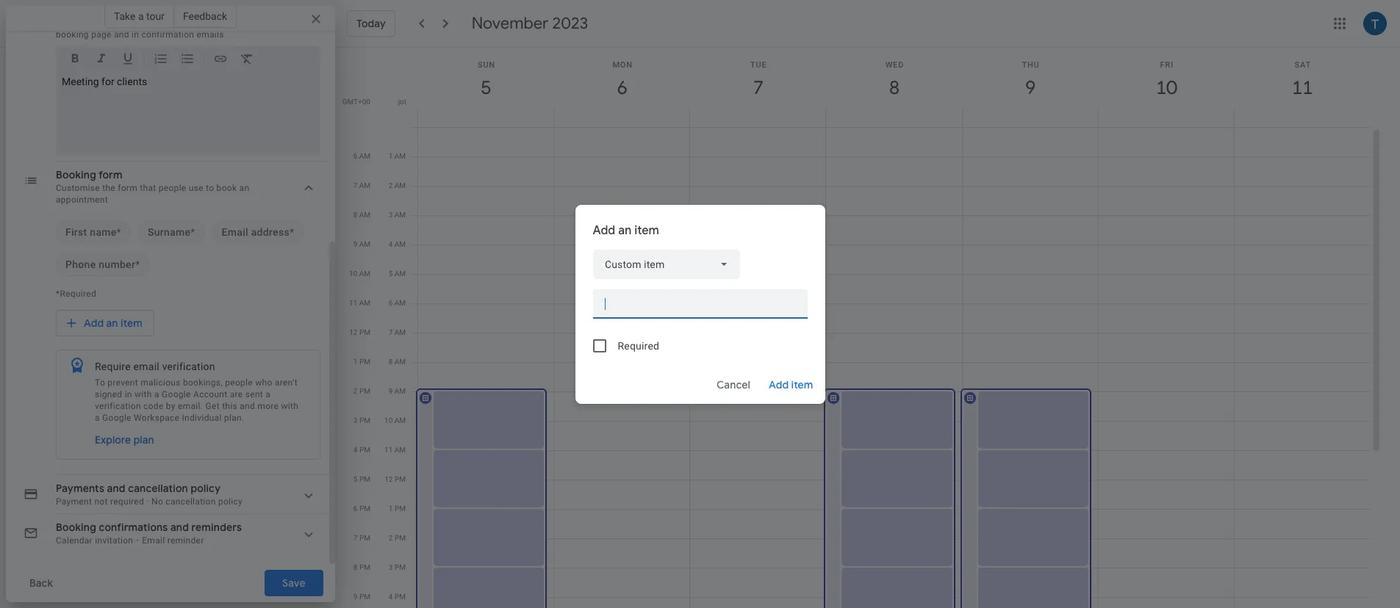 Task type: vqa. For each thing, say whether or not it's contained in the screenshot.
Holidays in United States "tree item"
no



Task type: locate. For each thing, give the bounding box(es) containing it.
6 left 1 am
[[353, 152, 357, 160]]

1 your from the left
[[158, 18, 176, 28]]

0 vertical spatial form
[[99, 168, 123, 182]]

a up more
[[266, 390, 271, 400]]

people
[[159, 183, 186, 193], [225, 378, 253, 388]]

1 horizontal spatial 2 pm
[[389, 534, 406, 543]]

1 horizontal spatial your
[[293, 18, 311, 28]]

3 down 2 am
[[389, 211, 393, 219]]

1 vertical spatial that
[[140, 183, 156, 193]]

list item up the phone number *
[[56, 221, 131, 244]]

6 am left 1 am
[[353, 152, 370, 160]]

aren't
[[275, 378, 298, 388]]

1 horizontal spatial 10
[[384, 417, 393, 425]]

2
[[389, 182, 393, 190], [353, 387, 358, 395], [389, 534, 393, 543]]

1 horizontal spatial verification
[[162, 361, 215, 373]]

2 right aren't
[[353, 387, 358, 395]]

1 vertical spatial 10
[[384, 417, 393, 425]]

note
[[82, 18, 100, 28]]

7
[[353, 182, 357, 190], [389, 329, 393, 337], [353, 534, 358, 543]]

add an item dialog
[[575, 205, 825, 404]]

4 right 9 pm
[[389, 593, 393, 601]]

google up explore
[[102, 413, 131, 423]]

google
[[162, 390, 191, 400], [102, 413, 131, 423]]

1 horizontal spatial 1 pm
[[389, 505, 406, 513]]

an inside 'dialog'
[[618, 223, 632, 238]]

0 vertical spatial item
[[635, 223, 659, 238]]

0 vertical spatial 10 am
[[349, 270, 370, 278]]

1 horizontal spatial 5
[[389, 270, 393, 278]]

1 horizontal spatial 12 pm
[[385, 476, 406, 484]]

0 horizontal spatial that
[[103, 18, 119, 28]]

today button
[[347, 10, 395, 37]]

0 vertical spatial 4
[[389, 240, 393, 248]]

verification
[[162, 361, 215, 373], [95, 401, 141, 412]]

0 horizontal spatial 2 pm
[[353, 387, 370, 395]]

column header
[[418, 48, 554, 127], [554, 48, 690, 127], [690, 48, 827, 127], [826, 48, 963, 127], [962, 48, 1099, 127], [1098, 48, 1235, 127], [1234, 48, 1371, 127]]

booking form customise the form that people use to book an appointment
[[56, 168, 249, 205]]

0 vertical spatial with
[[135, 390, 152, 400]]

9
[[353, 240, 357, 248], [389, 387, 393, 395], [353, 593, 358, 601]]

list item down booking form customise the form that people use to book an appointment
[[138, 221, 205, 244]]

1 vertical spatial in
[[125, 390, 132, 400]]

2 vertical spatial 8
[[353, 564, 358, 572]]

0 vertical spatial 10
[[349, 270, 357, 278]]

0 horizontal spatial 12
[[349, 329, 358, 337]]

0 horizontal spatial people
[[159, 183, 186, 193]]

italic image
[[94, 51, 109, 68]]

1 vertical spatial 3 pm
[[389, 564, 406, 572]]

row
[[412, 127, 1371, 609]]

this
[[222, 401, 237, 412]]

jot
[[398, 98, 407, 106]]

required
[[618, 340, 659, 352]]

that inside booking form customise the form that people use to book an appointment
[[140, 183, 156, 193]]

add inside the add item button
[[769, 378, 789, 391]]

remove formatting image
[[240, 51, 254, 68]]

0 horizontal spatial 7 am
[[353, 182, 370, 190]]

on
[[280, 18, 290, 28]]

0 horizontal spatial 11 am
[[349, 299, 370, 307]]

11
[[349, 299, 357, 307], [384, 446, 393, 454]]

1 vertical spatial 4 pm
[[389, 593, 406, 601]]

2023
[[552, 13, 588, 34]]

4 column header from the left
[[826, 48, 963, 127]]

list item down name
[[56, 253, 150, 276]]

0 horizontal spatial with
[[135, 390, 152, 400]]

0 vertical spatial 3 pm
[[353, 417, 370, 425]]

am
[[359, 152, 370, 160], [395, 152, 406, 160], [359, 182, 370, 190], [395, 182, 406, 190], [359, 211, 370, 219], [395, 211, 406, 219], [359, 240, 370, 248], [395, 240, 406, 248], [359, 270, 370, 278], [395, 270, 406, 278], [359, 299, 370, 307], [395, 299, 406, 307], [395, 329, 406, 337], [395, 358, 406, 366], [395, 387, 406, 395], [395, 417, 406, 425], [395, 446, 406, 454]]

with
[[135, 390, 152, 400], [281, 401, 299, 412]]

9 pm
[[353, 593, 370, 601]]

2 right '7 pm'
[[389, 534, 393, 543]]

0 horizontal spatial 5
[[353, 476, 358, 484]]

0 vertical spatial people
[[159, 183, 186, 193]]

Custom item text field
[[593, 295, 808, 313]]

account
[[193, 390, 228, 400]]

4 pm
[[353, 446, 370, 454], [389, 593, 406, 601]]

1 horizontal spatial 12
[[385, 476, 393, 484]]

2 horizontal spatial an
[[618, 223, 632, 238]]

12
[[349, 329, 358, 337], [385, 476, 393, 484]]

11 am
[[349, 299, 370, 307], [384, 446, 406, 454]]

cancel
[[717, 378, 751, 391]]

2 cell from the left
[[554, 127, 690, 609]]

with up code
[[135, 390, 152, 400]]

0 horizontal spatial 4 pm
[[353, 446, 370, 454]]

5 for 5 am
[[389, 270, 393, 278]]

10
[[349, 270, 357, 278], [384, 417, 393, 425]]

email
[[222, 226, 248, 238]]

0 vertical spatial 7 am
[[353, 182, 370, 190]]

bookings,
[[183, 378, 223, 388]]

2 up 3 am
[[389, 182, 393, 190]]

7 left 2 am
[[353, 182, 357, 190]]

3 cell from the left
[[690, 127, 827, 609]]

form up the
[[99, 168, 123, 182]]

1 vertical spatial 6 am
[[389, 299, 406, 307]]

6 down '5 pm'
[[353, 505, 358, 513]]

6 cell from the left
[[1099, 127, 1235, 609]]

0 vertical spatial in
[[132, 29, 139, 40]]

2 vertical spatial item
[[791, 378, 813, 391]]

0 horizontal spatial 10 am
[[349, 270, 370, 278]]

book
[[217, 183, 237, 193]]

1 horizontal spatial 10 am
[[384, 417, 406, 425]]

1 vertical spatial add an item
[[84, 317, 142, 330]]

that
[[103, 18, 119, 28], [140, 183, 156, 193]]

page
[[91, 29, 112, 40]]

* for first name *
[[117, 226, 121, 238]]

0 horizontal spatial verification
[[95, 401, 141, 412]]

emails.
[[197, 29, 227, 40]]

explains
[[121, 18, 156, 28]]

0 vertical spatial 11 am
[[349, 299, 370, 307]]

0 vertical spatial 12 pm
[[349, 329, 370, 337]]

1 vertical spatial 8 am
[[389, 358, 406, 366]]

your up "confirmation"
[[158, 18, 176, 28]]

0 horizontal spatial add an item
[[84, 317, 142, 330]]

0 horizontal spatial 10
[[349, 270, 357, 278]]

1 vertical spatial 12
[[385, 476, 393, 484]]

7 am
[[353, 182, 370, 190], [389, 329, 406, 337]]

1 vertical spatial 2
[[353, 387, 358, 395]]

1 vertical spatial 1 pm
[[389, 505, 406, 513]]

1 pm
[[353, 358, 370, 366], [389, 505, 406, 513]]

numbered list image
[[154, 51, 168, 68]]

*
[[117, 226, 121, 238], [191, 226, 195, 238], [290, 226, 294, 238], [135, 259, 140, 271]]

item inside button
[[121, 317, 142, 330]]

8 am
[[353, 211, 370, 219], [389, 358, 406, 366]]

9 am
[[353, 240, 370, 248], [389, 387, 406, 395]]

a up booking
[[75, 18, 80, 28]]

list item containing email address
[[212, 221, 304, 244]]

7 column header from the left
[[1234, 48, 1371, 127]]

7 cell from the left
[[1235, 127, 1371, 609]]

1 horizontal spatial 3 pm
[[389, 564, 406, 572]]

that inside add a note that explains your service. this will appear on your booking page and in confirmation emails.
[[103, 18, 119, 28]]

3 up '5 pm'
[[353, 417, 358, 425]]

grid
[[341, 48, 1383, 609]]

4 up the 5 am
[[389, 240, 393, 248]]

7 down the 5 am
[[389, 329, 393, 337]]

1
[[389, 152, 393, 160], [353, 358, 358, 366], [389, 505, 393, 513]]

verification down the signed
[[95, 401, 141, 412]]

1 vertical spatial an
[[618, 223, 632, 238]]

0 horizontal spatial and
[[114, 29, 129, 40]]

a inside add a note that explains your service. this will appear on your booking page and in confirmation emails.
[[75, 18, 80, 28]]

and down take
[[114, 29, 129, 40]]

list item
[[56, 221, 131, 244], [138, 221, 205, 244], [212, 221, 304, 244], [56, 253, 150, 276]]

6 am down the 5 am
[[389, 299, 406, 307]]

0 vertical spatial 2 pm
[[353, 387, 370, 395]]

take
[[114, 10, 136, 22]]

7 am left 2 am
[[353, 182, 370, 190]]

add an item inside button
[[84, 317, 142, 330]]

phone number *
[[65, 259, 140, 271]]

6 am
[[353, 152, 370, 160], [389, 299, 406, 307]]

2 vertical spatial 9
[[353, 593, 358, 601]]

7 up "8 pm"
[[353, 534, 358, 543]]

first name *
[[65, 226, 121, 238]]

2 pm
[[353, 387, 370, 395], [389, 534, 406, 543]]

form right the
[[118, 183, 138, 193]]

in down explains
[[132, 29, 139, 40]]

add a note that explains your service. this will appear on your booking page and in confirmation emails.
[[56, 18, 311, 40]]

people inside the 'require email verification to prevent malicious bookings, people who aren't signed in with a google account are sent a verification code by email. get this and more with a google workspace individual plan.'
[[225, 378, 253, 388]]

code
[[143, 401, 164, 412]]

6 pm
[[353, 505, 370, 513]]

1 horizontal spatial and
[[240, 401, 255, 412]]

booking
[[56, 29, 89, 40]]

cell
[[416, 127, 554, 609], [554, 127, 690, 609], [690, 127, 827, 609], [824, 127, 963, 609], [960, 127, 1099, 609], [1099, 127, 1235, 609], [1235, 127, 1371, 609]]

1 vertical spatial 9 am
[[389, 387, 406, 395]]

prevent
[[108, 378, 138, 388]]

1 vertical spatial 9
[[389, 387, 393, 395]]

4 pm up '5 pm'
[[353, 446, 370, 454]]

2 column header from the left
[[554, 48, 690, 127]]

google up by
[[162, 390, 191, 400]]

0 horizontal spatial 1 pm
[[353, 358, 370, 366]]

3 right "8 pm"
[[389, 564, 393, 572]]

that right the
[[140, 183, 156, 193]]

7 am down the 5 am
[[389, 329, 406, 337]]

12 pm
[[349, 329, 370, 337], [385, 476, 406, 484]]

to
[[95, 378, 105, 388]]

service.
[[178, 18, 211, 28]]

bold image
[[68, 51, 82, 68]]

people left use at top left
[[159, 183, 186, 193]]

meeting for clients
[[62, 76, 147, 87]]

tour
[[146, 10, 165, 22]]

phone
[[65, 259, 96, 271]]

6 down the 5 am
[[389, 299, 393, 307]]

2 vertical spatial 3
[[389, 564, 393, 572]]

in down "prevent"
[[125, 390, 132, 400]]

item
[[635, 223, 659, 238], [121, 317, 142, 330], [791, 378, 813, 391]]

feedback button
[[174, 4, 237, 28]]

an inside button
[[106, 317, 118, 330]]

5 up 6 pm
[[353, 476, 358, 484]]

3 pm right "8 pm"
[[389, 564, 406, 572]]

0 vertical spatial an
[[239, 183, 249, 193]]

1 cell from the left
[[416, 127, 554, 609]]

require email verification to prevent malicious bookings, people who aren't signed in with a google account are sent a verification code by email. get this and more with a google workspace individual plan.
[[95, 361, 299, 423]]

1 vertical spatial google
[[102, 413, 131, 423]]

1 vertical spatial people
[[225, 378, 253, 388]]

an inside booking form customise the form that people use to book an appointment
[[239, 183, 249, 193]]

10 am
[[349, 270, 370, 278], [384, 417, 406, 425]]

people up are
[[225, 378, 253, 388]]

your right on
[[293, 18, 311, 28]]

november 2023
[[472, 13, 588, 34]]

in inside the 'require email verification to prevent malicious bookings, people who aren't signed in with a google account are sent a verification code by email. get this and more with a google workspace individual plan.'
[[125, 390, 132, 400]]

0 vertical spatial 6
[[353, 152, 357, 160]]

0 vertical spatial 11
[[349, 299, 357, 307]]

0 vertical spatial and
[[114, 29, 129, 40]]

3 pm up '5 pm'
[[353, 417, 370, 425]]

verification up bookings,
[[162, 361, 215, 373]]

and down the sent
[[240, 401, 255, 412]]

that up page
[[103, 18, 119, 28]]

2 am
[[389, 182, 406, 190]]

1 vertical spatial 5
[[353, 476, 358, 484]]

list item down book
[[212, 221, 304, 244]]

1 horizontal spatial google
[[162, 390, 191, 400]]

4 up '5 pm'
[[353, 446, 358, 454]]

0 vertical spatial add an item
[[593, 223, 659, 238]]

1 vertical spatial item
[[121, 317, 142, 330]]

1 column header from the left
[[418, 48, 554, 127]]

0 vertical spatial 8 am
[[353, 211, 370, 219]]

4 cell from the left
[[824, 127, 963, 609]]

2 vertical spatial an
[[106, 317, 118, 330]]

4 pm right 9 pm
[[389, 593, 406, 601]]

None field
[[593, 250, 740, 279]]

0 vertical spatial 2
[[389, 182, 393, 190]]

this
[[213, 18, 230, 28]]

0 horizontal spatial 8 am
[[353, 211, 370, 219]]

0 horizontal spatial item
[[121, 317, 142, 330]]

1 horizontal spatial 11 am
[[384, 446, 406, 454]]

1 vertical spatial 3
[[353, 417, 358, 425]]

with right more
[[281, 401, 299, 412]]

1 horizontal spatial 8 am
[[389, 358, 406, 366]]

in
[[132, 29, 139, 40], [125, 390, 132, 400]]

appear
[[249, 18, 278, 28]]

0 horizontal spatial 6 am
[[353, 152, 370, 160]]

a left tour
[[138, 10, 144, 22]]

2 vertical spatial 4
[[389, 593, 393, 601]]

5 down 4 am
[[389, 270, 393, 278]]

address
[[251, 226, 290, 238]]



Task type: describe. For each thing, give the bounding box(es) containing it.
list item containing phone number
[[56, 253, 150, 276]]

are
[[230, 390, 243, 400]]

cancel button
[[710, 367, 757, 402]]

1 horizontal spatial 9 am
[[389, 387, 406, 395]]

who
[[255, 378, 272, 388]]

explore plan
[[95, 434, 154, 447]]

grid containing gmt+00
[[341, 48, 1383, 609]]

add an item button
[[56, 310, 154, 337]]

item inside button
[[791, 378, 813, 391]]

1 vertical spatial 1
[[353, 358, 358, 366]]

2 your from the left
[[293, 18, 311, 28]]

1 vertical spatial 2 pm
[[389, 534, 406, 543]]

take a tour
[[114, 10, 165, 22]]

plan
[[134, 434, 154, 447]]

the
[[102, 183, 115, 193]]

a inside take a tour button
[[138, 10, 144, 22]]

1 vertical spatial 10 am
[[384, 417, 406, 425]]

1 vertical spatial 4
[[353, 446, 358, 454]]

0 horizontal spatial 3 pm
[[353, 417, 370, 425]]

0 vertical spatial 3
[[389, 211, 393, 219]]

underline image
[[121, 51, 135, 68]]

by
[[166, 401, 176, 412]]

0 horizontal spatial 11
[[349, 299, 357, 307]]

6 column header from the left
[[1098, 48, 1235, 127]]

4 am
[[389, 240, 406, 248]]

0 horizontal spatial 9 am
[[353, 240, 370, 248]]

list item containing surname
[[138, 221, 205, 244]]

gmt+00
[[342, 98, 370, 106]]

none field inside add an item 'dialog'
[[593, 250, 740, 279]]

3 am
[[389, 211, 406, 219]]

email
[[133, 361, 159, 373]]

add inside add an item button
[[84, 317, 104, 330]]

get
[[205, 401, 220, 412]]

*required
[[56, 289, 96, 299]]

2 vertical spatial 2
[[389, 534, 393, 543]]

appointment
[[56, 195, 108, 205]]

1 vertical spatial 11 am
[[384, 446, 406, 454]]

0 vertical spatial 9
[[353, 240, 357, 248]]

add item button
[[763, 367, 819, 402]]

0 vertical spatial 6 am
[[353, 152, 370, 160]]

0 vertical spatial 1
[[389, 152, 393, 160]]

1 vertical spatial form
[[118, 183, 138, 193]]

1 horizontal spatial with
[[281, 401, 299, 412]]

5 cell from the left
[[960, 127, 1099, 609]]

1 vertical spatial 11
[[384, 446, 393, 454]]

5 for 5 pm
[[353, 476, 358, 484]]

will
[[233, 18, 247, 28]]

formatting options toolbar
[[56, 46, 321, 77]]

1 vertical spatial 6
[[389, 299, 393, 307]]

malicious
[[141, 378, 181, 388]]

0 vertical spatial 4 pm
[[353, 446, 370, 454]]

number
[[99, 259, 135, 271]]

Description text field
[[62, 76, 315, 149]]

workspace
[[134, 413, 180, 423]]

8 pm
[[353, 564, 370, 572]]

take a tour button
[[104, 4, 174, 28]]

list item containing first name
[[56, 221, 131, 244]]

more
[[258, 401, 279, 412]]

back
[[29, 577, 53, 590]]

feedback
[[183, 10, 227, 22]]

5 column header from the left
[[962, 48, 1099, 127]]

to
[[206, 183, 214, 193]]

insert link image
[[213, 51, 228, 68]]

add inside add a note that explains your service. this will appear on your booking page and in confirmation emails.
[[56, 18, 72, 28]]

1 horizontal spatial 6 am
[[389, 299, 406, 307]]

add an item inside 'dialog'
[[593, 223, 659, 238]]

use
[[189, 183, 204, 193]]

1 vertical spatial 7
[[389, 329, 393, 337]]

meeting
[[62, 76, 99, 87]]

name
[[90, 226, 117, 238]]

0 horizontal spatial google
[[102, 413, 131, 423]]

surname
[[148, 226, 191, 238]]

explore
[[95, 434, 131, 447]]

email address *
[[222, 226, 294, 238]]

clients
[[117, 76, 147, 87]]

0 vertical spatial google
[[162, 390, 191, 400]]

* for email address *
[[290, 226, 294, 238]]

0 vertical spatial 8
[[353, 211, 357, 219]]

a down the signed
[[95, 413, 100, 423]]

confirmation
[[141, 29, 194, 40]]

plan.
[[224, 413, 244, 423]]

booking
[[56, 168, 96, 182]]

1 vertical spatial 7 am
[[389, 329, 406, 337]]

1 horizontal spatial item
[[635, 223, 659, 238]]

1 am
[[389, 152, 406, 160]]

1 vertical spatial 8
[[389, 358, 393, 366]]

0 vertical spatial 12
[[349, 329, 358, 337]]

2 vertical spatial 1
[[389, 505, 393, 513]]

in inside add a note that explains your service. this will appear on your booking page and in confirmation emails.
[[132, 29, 139, 40]]

2 vertical spatial 7
[[353, 534, 358, 543]]

0 vertical spatial 7
[[353, 182, 357, 190]]

require
[[95, 361, 131, 373]]

today
[[357, 17, 386, 30]]

signed
[[95, 390, 122, 400]]

0 vertical spatial 1 pm
[[353, 358, 370, 366]]

bulleted list image
[[180, 51, 195, 68]]

explore plan button
[[89, 427, 160, 454]]

individual
[[182, 413, 222, 423]]

1 vertical spatial verification
[[95, 401, 141, 412]]

email.
[[178, 401, 203, 412]]

first
[[65, 226, 87, 238]]

for
[[101, 76, 114, 87]]

* for phone number *
[[135, 259, 140, 271]]

0 horizontal spatial 12 pm
[[349, 329, 370, 337]]

5 am
[[389, 270, 406, 278]]

add item
[[769, 378, 813, 391]]

0 vertical spatial verification
[[162, 361, 215, 373]]

sent
[[245, 390, 263, 400]]

and inside add a note that explains your service. this will appear on your booking page and in confirmation emails.
[[114, 29, 129, 40]]

a up code
[[154, 390, 159, 400]]

3 column header from the left
[[690, 48, 827, 127]]

november
[[472, 13, 549, 34]]

and inside the 'require email verification to prevent malicious bookings, people who aren't signed in with a google account are sent a verification code by email. get this and more with a google workspace individual plan.'
[[240, 401, 255, 412]]

back button
[[18, 570, 65, 597]]

7 pm
[[353, 534, 370, 543]]

2 vertical spatial 6
[[353, 505, 358, 513]]

customise
[[56, 183, 100, 193]]

5 pm
[[353, 476, 370, 484]]

people inside booking form customise the form that people use to book an appointment
[[159, 183, 186, 193]]

surname *
[[148, 226, 195, 238]]



